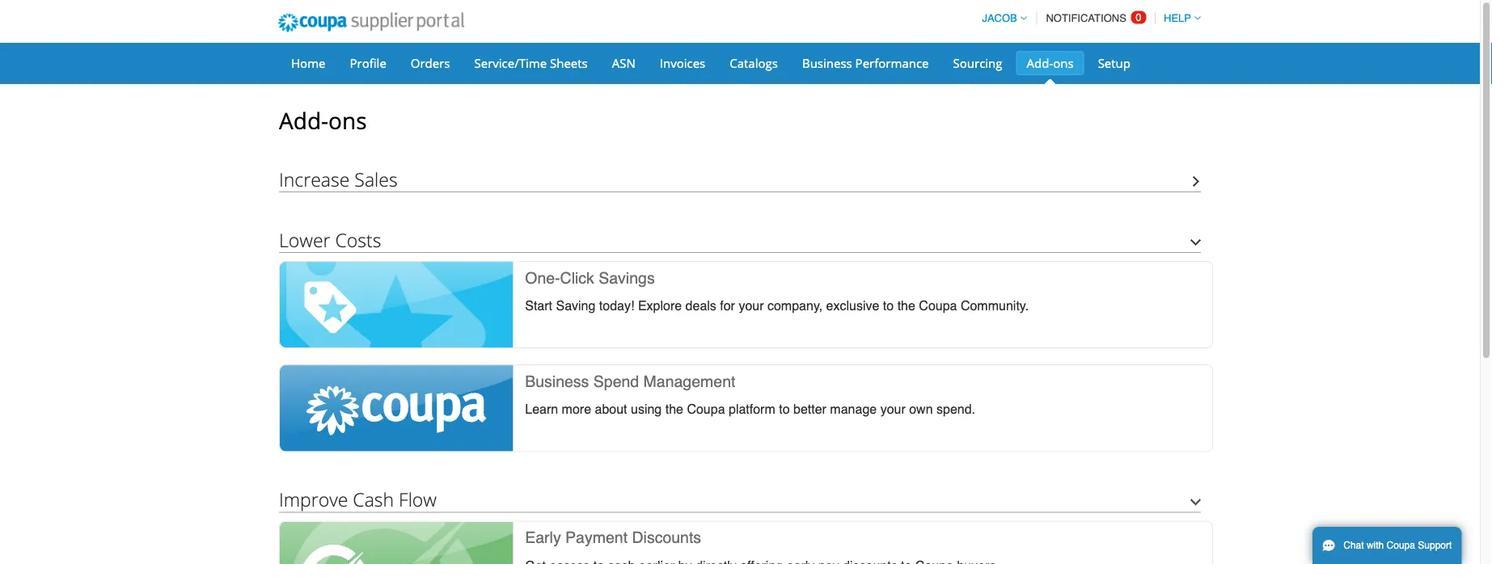 Task type: describe. For each thing, give the bounding box(es) containing it.
chat with coupa support
[[1344, 540, 1452, 552]]

orders link
[[400, 51, 461, 75]]

lower costs
[[279, 227, 381, 252]]

setup link
[[1087, 51, 1141, 75]]

notifications 0
[[1046, 11, 1142, 24]]

service/time sheets
[[474, 55, 588, 71]]

sales
[[355, 167, 398, 192]]

0 horizontal spatial add-ons
[[279, 105, 367, 136]]

increase
[[279, 167, 350, 192]]

early
[[525, 529, 561, 547]]

business for business performance
[[802, 55, 852, 71]]

start
[[525, 298, 552, 313]]

catalogs link
[[719, 51, 788, 75]]

home link
[[281, 51, 336, 75]]

lower
[[279, 227, 330, 252]]

navigation containing notifications 0
[[975, 2, 1201, 34]]

own
[[909, 402, 933, 417]]

chat
[[1344, 540, 1364, 552]]

today!
[[599, 298, 634, 313]]

sheets
[[550, 55, 588, 71]]

asn
[[612, 55, 635, 71]]

better
[[793, 402, 826, 417]]

for
[[720, 298, 735, 313]]

savings
[[599, 269, 655, 287]]

costs
[[335, 227, 381, 252]]

exclusive
[[826, 298, 879, 313]]

spend.
[[937, 402, 975, 417]]

service/time sheets link
[[464, 51, 598, 75]]

help
[[1164, 12, 1191, 24]]

business performance
[[802, 55, 929, 71]]

service/time
[[474, 55, 547, 71]]

1 horizontal spatial your
[[880, 402, 906, 417]]

more
[[562, 402, 591, 417]]

1 horizontal spatial to
[[883, 298, 894, 313]]

flow
[[399, 487, 437, 512]]

jacob link
[[975, 12, 1027, 24]]

learn more about using the coupa platform to better manage your own spend.
[[525, 402, 975, 417]]

one-
[[525, 269, 560, 287]]

coupa supplier portal image
[[267, 2, 475, 43]]

cash
[[353, 487, 394, 512]]

notifications
[[1046, 12, 1126, 24]]

0 horizontal spatial ons
[[328, 105, 367, 136]]

platform
[[729, 402, 775, 417]]



Task type: vqa. For each thing, say whether or not it's contained in the screenshot.
the leftmost "Add-ons"
yes



Task type: locate. For each thing, give the bounding box(es) containing it.
add-ons down notifications
[[1027, 55, 1074, 71]]

1 horizontal spatial the
[[897, 298, 915, 313]]

your left own
[[880, 402, 906, 417]]

navigation
[[975, 2, 1201, 34]]

improve
[[279, 487, 348, 512]]

1 vertical spatial business
[[525, 373, 589, 391]]

add-ons
[[1027, 55, 1074, 71], [279, 105, 367, 136]]

coupa left community.
[[919, 298, 957, 313]]

0 vertical spatial coupa
[[919, 298, 957, 313]]

with
[[1367, 540, 1384, 552]]

add-ons link
[[1016, 51, 1084, 75]]

profile link
[[339, 51, 397, 75]]

ons down notifications
[[1053, 55, 1074, 71]]

0 vertical spatial the
[[897, 298, 915, 313]]

0 vertical spatial to
[[883, 298, 894, 313]]

0
[[1136, 11, 1142, 23]]

1 horizontal spatial business
[[802, 55, 852, 71]]

sourcing link
[[943, 51, 1013, 75]]

1 vertical spatial the
[[665, 402, 683, 417]]

0 vertical spatial add-
[[1027, 55, 1053, 71]]

to right exclusive
[[883, 298, 894, 313]]

1 horizontal spatial add-ons
[[1027, 55, 1074, 71]]

learn
[[525, 402, 558, 417]]

early payment discounts link
[[279, 521, 1213, 564]]

2 vertical spatial coupa
[[1387, 540, 1415, 552]]

1 vertical spatial your
[[880, 402, 906, 417]]

sourcing
[[953, 55, 1002, 71]]

1 vertical spatial coupa
[[687, 402, 725, 417]]

profile
[[350, 55, 386, 71]]

performance
[[855, 55, 929, 71]]

0 horizontal spatial to
[[779, 402, 790, 417]]

one-click savings
[[525, 269, 655, 287]]

your right the 'for'
[[739, 298, 764, 313]]

saving
[[556, 298, 596, 313]]

ons
[[1053, 55, 1074, 71], [328, 105, 367, 136]]

asn link
[[601, 51, 646, 75]]

0 horizontal spatial coupa
[[687, 402, 725, 417]]

2 horizontal spatial coupa
[[1387, 540, 1415, 552]]

coupa inside button
[[1387, 540, 1415, 552]]

the right using
[[665, 402, 683, 417]]

coupa
[[919, 298, 957, 313], [687, 402, 725, 417], [1387, 540, 1415, 552]]

0 horizontal spatial business
[[525, 373, 589, 391]]

start saving today! explore deals for your company, exclusive to the coupa community.
[[525, 298, 1029, 313]]

to
[[883, 298, 894, 313], [779, 402, 790, 417]]

invoices link
[[649, 51, 716, 75]]

orders
[[411, 55, 450, 71]]

management
[[643, 373, 735, 391]]

company,
[[767, 298, 823, 313]]

0 vertical spatial business
[[802, 55, 852, 71]]

1 vertical spatial add-
[[279, 105, 328, 136]]

discounts
[[632, 529, 701, 547]]

0 vertical spatial your
[[739, 298, 764, 313]]

business spend management
[[525, 373, 735, 391]]

home
[[291, 55, 326, 71]]

coupa down the management
[[687, 402, 725, 417]]

jacob
[[982, 12, 1017, 24]]

business for business spend management
[[525, 373, 589, 391]]

catalogs
[[730, 55, 778, 71]]

business performance link
[[792, 51, 939, 75]]

add- down home link
[[279, 105, 328, 136]]

business
[[802, 55, 852, 71], [525, 373, 589, 391]]

your
[[739, 298, 764, 313], [880, 402, 906, 417]]

1 horizontal spatial ons
[[1053, 55, 1074, 71]]

improve cash flow
[[279, 487, 437, 512]]

to left better on the bottom
[[779, 402, 790, 417]]

add-
[[1027, 55, 1053, 71], [279, 105, 328, 136]]

community.
[[961, 298, 1029, 313]]

add- down jacob link
[[1027, 55, 1053, 71]]

increase sales
[[279, 167, 398, 192]]

1 vertical spatial to
[[779, 402, 790, 417]]

1 horizontal spatial add-
[[1027, 55, 1053, 71]]

1 horizontal spatial coupa
[[919, 298, 957, 313]]

spend
[[593, 373, 639, 391]]

payment
[[565, 529, 628, 547]]

1 vertical spatial ons
[[328, 105, 367, 136]]

invoices
[[660, 55, 705, 71]]

help link
[[1157, 12, 1201, 24]]

the
[[897, 298, 915, 313], [665, 402, 683, 417]]

1 vertical spatial add-ons
[[279, 105, 367, 136]]

0 vertical spatial add-ons
[[1027, 55, 1074, 71]]

coupa right with
[[1387, 540, 1415, 552]]

chat with coupa support button
[[1313, 527, 1462, 564]]

0 vertical spatial ons
[[1053, 55, 1074, 71]]

about
[[595, 402, 627, 417]]

click
[[560, 269, 594, 287]]

ons inside the add-ons link
[[1053, 55, 1074, 71]]

business up learn
[[525, 373, 589, 391]]

ons up increase sales
[[328, 105, 367, 136]]

0 horizontal spatial the
[[665, 402, 683, 417]]

support
[[1418, 540, 1452, 552]]

manage
[[830, 402, 877, 417]]

setup
[[1098, 55, 1131, 71]]

0 horizontal spatial add-
[[279, 105, 328, 136]]

deals
[[685, 298, 716, 313]]

business left performance at right
[[802, 55, 852, 71]]

the right exclusive
[[897, 298, 915, 313]]

explore
[[638, 298, 682, 313]]

0 horizontal spatial your
[[739, 298, 764, 313]]

early payment discounts
[[525, 529, 701, 547]]

using
[[631, 402, 662, 417]]

add-ons down home link
[[279, 105, 367, 136]]



